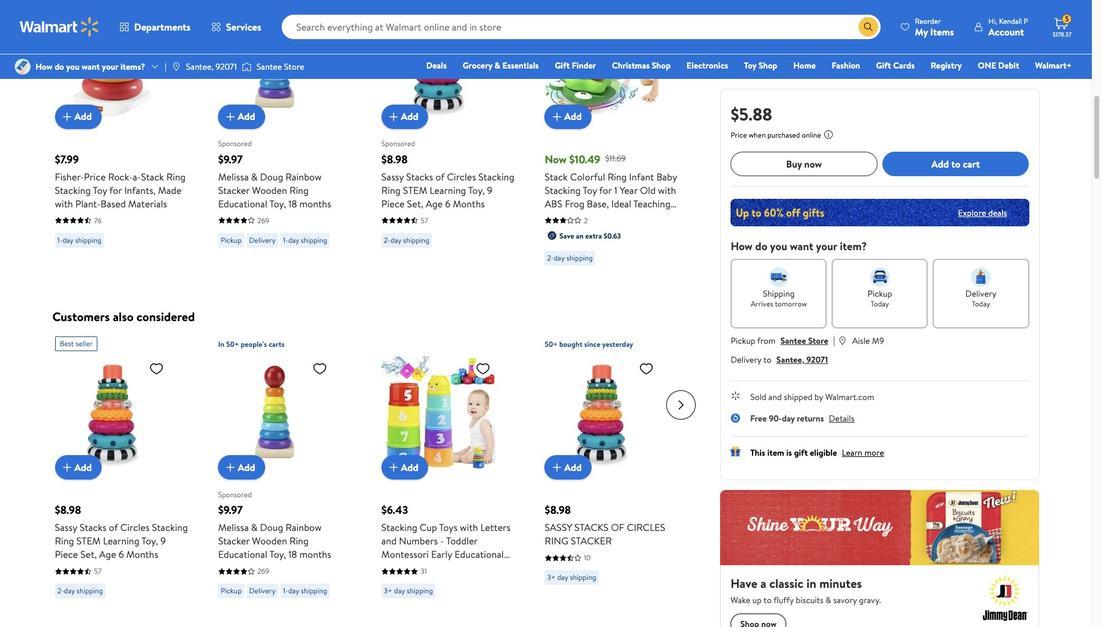 Task type: describe. For each thing, give the bounding box(es) containing it.
2 $9.97 from the top
[[218, 503, 243, 518]]

months inside $8.98 sassy stacks of circles stacking ring stem learning toy, 9 piece set, age 6  months
[[126, 548, 158, 562]]

add for stack colorful ring infant baby stacking toy for 1 year old with abs frog base, ideal teaching gift to toddlers girls & boys image
[[564, 110, 582, 123]]

ring inside the $7.99 fisher-price rock-a-stack ring stacking toy for infants, made with plant-based materials
[[166, 170, 186, 183]]

clear search field text image
[[844, 22, 854, 32]]

pickup today
[[868, 288, 892, 309]]

& inside grocery & essentials link
[[495, 59, 500, 72]]

sponsored for $9.97
[[218, 138, 252, 149]]

boys
[[644, 210, 664, 224]]

item
[[767, 447, 784, 459]]

2 50+ from the left
[[545, 339, 558, 350]]

toy shop
[[744, 59, 778, 72]]

circles inside $8.98 sassy stacks of circles stacking ring stem learning toy, 9 piece set, age 6  months
[[120, 521, 150, 535]]

do for how do you want your items?
[[55, 61, 64, 73]]

0 horizontal spatial store
[[284, 61, 304, 73]]

add button for the fisher-price rock-a-stack ring stacking toy for infants, made with plant-based materials "image"
[[55, 104, 102, 129]]

melissa & doug rainbow stacker wooden ring educational toy, 18  months image for add to favorites list, melissa & doug rainbow stacker wooden ring educational toy, 18  months icon at the left top
[[218, 5, 332, 119]]

letters
[[480, 521, 511, 535]]

add button for add to favorites list, sassy stacks of circles stacking ring stem learning toy, 9 piece set, age 6  months image sassy stacks of circles stacking ring stem learning toy, 9 piece set, age 6  months image
[[381, 104, 428, 129]]

how for how do you want your item?
[[731, 239, 753, 254]]

0 vertical spatial santee,
[[186, 61, 214, 73]]

$8.98 for $8.98 sassy stacks of circles ring stacker
[[545, 503, 571, 518]]

circles inside sponsored $8.98 sassy stacks of circles stacking ring stem learning toy, 9 piece set, age 6  months
[[447, 170, 476, 183]]

gift
[[794, 447, 808, 459]]

1 months from the top
[[299, 197, 331, 210]]

toy right electronics
[[744, 59, 757, 72]]

stacking inside $8.98 sassy stacks of circles stacking ring stem learning toy, 9 piece set, age 6  months
[[152, 521, 188, 535]]

$8.98 sassy stacks of circles ring stacker
[[545, 503, 665, 548]]

eligible
[[810, 447, 837, 459]]

add button for stack colorful ring infant baby stacking toy for 1 year old with abs frog base, ideal teaching gift to toddlers girls & boys image
[[545, 104, 592, 129]]

grocery
[[463, 59, 493, 72]]

learning inside sponsored $8.98 sassy stacks of circles stacking ring stem learning toy, 9 piece set, age 6  months
[[430, 183, 466, 197]]

$5.88
[[731, 102, 772, 126]]

product group containing now $10.49
[[545, 0, 681, 271]]

today for delivery
[[972, 299, 990, 309]]

your for items?
[[102, 61, 118, 73]]

infants,
[[124, 183, 156, 197]]

toy shop link
[[739, 59, 783, 72]]

2 269 from the top
[[257, 567, 269, 577]]

gift for gift cards
[[876, 59, 891, 72]]

made
[[158, 183, 182, 197]]

walmart+ link
[[1030, 59, 1077, 72]]

shipped
[[784, 391, 813, 404]]

add to favorites list, stacking cup toys with letters and numbers - toddler montessori early educational game toy (9pcs) image
[[476, 361, 491, 377]]

10
[[584, 553, 591, 564]]

1 vertical spatial santee,
[[777, 354, 804, 366]]

toy, inside sponsored $8.98 sassy stacks of circles stacking ring stem learning toy, 9 piece set, age 6  months
[[468, 183, 485, 197]]

of inside sponsored $8.98 sassy stacks of circles stacking ring stem learning toy, 9 piece set, age 6  months
[[436, 170, 445, 183]]

item?
[[840, 239, 867, 254]]

best
[[60, 339, 74, 349]]

delivery today
[[966, 288, 997, 309]]

gift cards link
[[871, 59, 920, 72]]

set, inside sponsored $8.98 sassy stacks of circles stacking ring stem learning toy, 9 piece set, age 6  months
[[407, 197, 423, 210]]

Search search field
[[282, 15, 881, 39]]

2 wooden from the top
[[252, 535, 287, 548]]

christmas
[[612, 59, 650, 72]]

next slide for similar items you might like list image
[[667, 40, 696, 69]]

gift inside "now $10.49 $11.69 stack colorful ring infant baby stacking toy for 1 year old with abs frog base, ideal teaching gift to toddlers girls & boys"
[[545, 210, 562, 224]]

customers
[[52, 309, 110, 325]]

gifting made easy image
[[731, 447, 741, 457]]

9 inside sponsored $8.98 sassy stacks of circles stacking ring stem learning toy, 9 piece set, age 6  months
[[487, 183, 493, 197]]

stacking inside sponsored $8.98 sassy stacks of circles stacking ring stem learning toy, 9 piece set, age 6  months
[[479, 170, 515, 183]]

9 inside $8.98 sassy stacks of circles stacking ring stem learning toy, 9 piece set, age 6  months
[[161, 535, 166, 548]]

1 vertical spatial 92071
[[807, 354, 828, 366]]

teaching
[[634, 197, 671, 210]]

stack inside the $7.99 fisher-price rock-a-stack ring stacking toy for infants, made with plant-based materials
[[141, 170, 164, 183]]

2 doug from the top
[[260, 521, 283, 535]]

$6.43
[[381, 503, 408, 518]]

0 vertical spatial santee
[[257, 61, 282, 73]]

product group containing $7.99
[[55, 0, 191, 271]]

debit
[[998, 59, 1019, 72]]

add button for stacking cup toys with letters and numbers - toddler montessori early educational game toy (9pcs) image
[[381, 456, 428, 480]]

stacking inside the $7.99 fisher-price rock-a-stack ring stacking toy for infants, made with plant-based materials
[[55, 183, 91, 197]]

stacking cup toys with letters and numbers - toddler montessori early educational game toy (9pcs) image
[[381, 356, 495, 470]]

learning inside $8.98 sassy stacks of circles stacking ring stem learning toy, 9 piece set, age 6  months
[[103, 535, 139, 548]]

Walmart Site-Wide search field
[[282, 15, 881, 39]]

ring inside "now $10.49 $11.69 stack colorful ring infant baby stacking toy for 1 year old with abs frog base, ideal teaching gift to toddlers girls & boys"
[[608, 170, 627, 183]]

extra
[[585, 231, 602, 241]]

you for how do you want your items?
[[66, 61, 80, 73]]

1 18 from the top
[[288, 197, 297, 210]]

now
[[545, 152, 567, 167]]

santee store
[[257, 61, 304, 73]]

baby
[[657, 170, 677, 183]]

learn
[[842, 447, 863, 459]]

1 horizontal spatial 3+
[[547, 573, 556, 583]]

add to cart image for $9.97
[[223, 109, 238, 124]]

explore deals
[[958, 207, 1007, 219]]

christmas shop link
[[607, 59, 676, 72]]

deals
[[426, 59, 447, 72]]

stem inside $8.98 sassy stacks of circles stacking ring stem learning toy, 9 piece set, age 6  months
[[76, 535, 101, 548]]

1 doug from the top
[[260, 170, 283, 183]]

buy
[[786, 157, 802, 171]]

price inside the $7.99 fisher-price rock-a-stack ring stacking toy for infants, made with plant-based materials
[[84, 170, 106, 183]]

aisle m9
[[852, 335, 884, 347]]

grocery & essentials
[[463, 59, 539, 72]]

stacking inside $6.43 stacking cup toys with letters and numbers - toddler montessori early educational game toy (9pcs)
[[381, 521, 417, 535]]

educational inside $6.43 stacking cup toys with letters and numbers - toddler montessori early educational game toy (9pcs)
[[455, 548, 504, 562]]

home link
[[788, 59, 822, 72]]

1 vertical spatial 2-day shipping
[[547, 253, 593, 263]]

sassy stacks of circles stacking ring stem learning toy, 9 piece set, age 6  months image for add to favorites list, sassy stacks of circles stacking ring stem learning toy, 9 piece set, age 6  months image
[[381, 5, 495, 119]]

add to cart button
[[883, 152, 1029, 176]]

circles
[[627, 521, 665, 535]]

1 $9.97 from the top
[[218, 152, 243, 167]]

2 sponsored $9.97 melissa & doug rainbow stacker wooden ring educational toy, 18  months from the top
[[218, 490, 331, 562]]

$10.49
[[569, 152, 600, 167]]

gift finder
[[555, 59, 596, 72]]

returns
[[797, 413, 824, 425]]

piece inside sponsored $8.98 sassy stacks of circles stacking ring stem learning toy, 9 piece set, age 6  months
[[381, 197, 405, 210]]

melissa & doug rainbow stacker wooden ring educational toy, 18  months image for add to favorites list, melissa & doug rainbow stacker wooden ring educational toy, 18  months image
[[218, 356, 332, 470]]

save an extra $0.63
[[560, 231, 621, 241]]

how do you want your item?
[[731, 239, 867, 254]]

and inside $6.43 stacking cup toys with letters and numbers - toddler montessori early educational game toy (9pcs)
[[381, 535, 397, 548]]

finder
[[572, 59, 596, 72]]

abs
[[545, 197, 563, 210]]

since
[[584, 339, 601, 350]]

with inside "now $10.49 $11.69 stack colorful ring infant baby stacking toy for 1 year old with abs frog base, ideal teaching gift to toddlers girls & boys"
[[658, 183, 676, 197]]

50+ bought since yesterday
[[545, 339, 633, 350]]

how for how do you want your items?
[[36, 61, 53, 73]]

girls
[[613, 210, 633, 224]]

1 horizontal spatial and
[[769, 391, 782, 404]]

0 horizontal spatial 3+
[[384, 586, 392, 597]]

add to favorites list, melissa & doug rainbow stacker wooden ring educational toy, 18  months image
[[312, 361, 327, 377]]

game
[[381, 562, 407, 575]]

add to favorites list, fisher-price rock-a-stack ring stacking toy for infants, made with plant-based materials image
[[149, 10, 164, 25]]

intent image for pickup image
[[870, 268, 890, 287]]

free 90-day returns details
[[750, 413, 855, 425]]

$11.69
[[605, 153, 626, 165]]

details
[[829, 413, 855, 425]]

 image for santee store
[[242, 61, 252, 73]]

0 vertical spatial price
[[731, 130, 747, 140]]

in
[[218, 339, 224, 350]]

an
[[576, 231, 584, 241]]

add to favorites list, melissa & doug rainbow stacker wooden ring educational toy, 18  months image
[[312, 10, 327, 25]]

free
[[750, 413, 767, 425]]

add to cart image for $7.99
[[60, 109, 74, 124]]

intent image for delivery image
[[971, 268, 991, 287]]

departments
[[134, 20, 191, 34]]

add to favorites list, sassy stacks of circles ring stacker image
[[639, 361, 654, 377]]

sassy stacks of circles stacking ring stem learning toy, 9 piece set, age 6  months image for add to favorites list, sassy stacks of circles stacking ring stem learning toy, 9 piece set, age 6  months icon
[[55, 356, 169, 470]]

fisher-
[[55, 170, 84, 183]]

this
[[750, 447, 765, 459]]

m9
[[872, 335, 884, 347]]

with inside $6.43 stacking cup toys with letters and numbers - toddler montessori early educational game toy (9pcs)
[[460, 521, 478, 535]]

kendall
[[999, 16, 1022, 26]]

customers also considered
[[52, 309, 195, 325]]

shipping
[[763, 288, 795, 300]]

to inside "now $10.49 $11.69 stack colorful ring infant baby stacking toy for 1 year old with abs frog base, ideal teaching gift to toddlers girls & boys"
[[564, 210, 573, 224]]

from
[[757, 335, 776, 347]]

(9pcs)
[[425, 562, 452, 575]]

add button for "melissa & doug rainbow stacker wooden ring educational toy, 18  months" image related to add to favorites list, melissa & doug rainbow stacker wooden ring educational toy, 18  months image
[[218, 456, 265, 480]]

best seller
[[60, 339, 93, 349]]

stem inside sponsored $8.98 sassy stacks of circles stacking ring stem learning toy, 9 piece set, age 6  months
[[403, 183, 427, 197]]

57 for sassy
[[94, 567, 102, 577]]

services button
[[201, 12, 272, 42]]

$8.98 for $8.98 sassy stacks of circles stacking ring stem learning toy, 9 piece set, age 6  months
[[55, 503, 81, 518]]

how do you want your items?
[[36, 61, 145, 73]]

$8.98 inside sponsored $8.98 sassy stacks of circles stacking ring stem learning toy, 9 piece set, age 6  months
[[381, 152, 408, 167]]

toy, inside $8.98 sassy stacks of circles stacking ring stem learning toy, 9 piece set, age 6  months
[[142, 535, 158, 548]]

1
[[614, 183, 617, 197]]

intent image for shipping image
[[769, 268, 789, 287]]

57 for $8.98
[[421, 215, 428, 226]]

learn more button
[[842, 447, 884, 459]]

add button for sassy stacks of circles stacking ring stem learning toy, 9 piece set, age 6  months image for add to favorites list, sassy stacks of circles stacking ring stem learning toy, 9 piece set, age 6  months icon
[[55, 456, 102, 480]]

services
[[226, 20, 261, 34]]

cart
[[963, 157, 980, 171]]

cup
[[420, 521, 437, 535]]

ideal
[[611, 197, 631, 210]]



Task type: locate. For each thing, give the bounding box(es) containing it.
0 horizontal spatial 92071
[[216, 61, 237, 73]]

based
[[101, 197, 126, 210]]

2 horizontal spatial to
[[952, 157, 961, 171]]

today for pickup
[[871, 299, 889, 309]]

price
[[731, 130, 747, 140], [84, 170, 106, 183]]

piece inside $8.98 sassy stacks of circles stacking ring stem learning toy, 9 piece set, age 6  months
[[55, 548, 78, 562]]

1 horizontal spatial your
[[816, 239, 837, 254]]

of
[[436, 170, 445, 183], [109, 521, 118, 535]]

1 vertical spatial rainbow
[[286, 521, 322, 535]]

hi,
[[989, 16, 998, 26]]

2 horizontal spatial add to cart image
[[550, 461, 564, 475]]

 image
[[15, 59, 31, 75], [242, 61, 252, 73]]

plant-
[[75, 197, 101, 210]]

to left 2
[[564, 210, 573, 224]]

today
[[871, 299, 889, 309], [972, 299, 990, 309]]

3+ down game
[[384, 586, 392, 597]]

next slide for customers also considered list image
[[667, 391, 696, 420]]

one
[[978, 59, 996, 72]]

add for stacking cup toys with letters and numbers - toddler montessori early educational game toy (9pcs) image
[[401, 461, 419, 475]]

0 vertical spatial do
[[55, 61, 64, 73]]

1 horizontal spatial circles
[[447, 170, 476, 183]]

set, inside $8.98 sassy stacks of circles stacking ring stem learning toy, 9 piece set, age 6  months
[[80, 548, 97, 562]]

santee, down services popup button
[[186, 61, 214, 73]]

age inside sponsored $8.98 sassy stacks of circles stacking ring stem learning toy, 9 piece set, age 6  months
[[426, 197, 443, 210]]

2-day shipping for $8.98
[[57, 586, 103, 597]]

toy inside the $7.99 fisher-price rock-a-stack ring stacking toy for infants, made with plant-based materials
[[93, 183, 107, 197]]

add to cart image
[[60, 109, 74, 124], [223, 109, 238, 124], [386, 109, 401, 124], [550, 109, 564, 124], [60, 461, 74, 475]]

to down from
[[764, 354, 772, 366]]

1 50+ from the left
[[226, 339, 239, 350]]

1 horizontal spatial 2-
[[384, 235, 391, 245]]

57 down $8.98 sassy stacks of circles stacking ring stem learning toy, 9 piece set, age 6  months
[[94, 567, 102, 577]]

year
[[620, 183, 638, 197]]

$7.99
[[55, 152, 79, 167]]

add to cart image for sponsored
[[223, 461, 238, 475]]

3+ down ring
[[547, 573, 556, 583]]

today inside the "delivery today"
[[972, 299, 990, 309]]

how down walmart image
[[36, 61, 53, 73]]

1 vertical spatial stacks
[[80, 521, 107, 535]]

gift for gift finder
[[555, 59, 570, 72]]

store inside pickup from santee store |
[[808, 335, 828, 347]]

toy right game
[[409, 562, 423, 575]]

2- for $8.98
[[57, 586, 64, 597]]

1 vertical spatial 3+ day shipping
[[384, 586, 433, 597]]

stacker
[[571, 535, 612, 548]]

2 vertical spatial 2-day shipping
[[57, 586, 103, 597]]

1 horizontal spatial  image
[[242, 61, 252, 73]]

stack
[[141, 170, 164, 183], [545, 170, 568, 183]]

sassy inside sponsored $8.98 sassy stacks of circles stacking ring stem learning toy, 9 piece set, age 6  months
[[381, 170, 404, 183]]

and
[[769, 391, 782, 404], [381, 535, 397, 548]]

santee inside pickup from santee store |
[[781, 335, 806, 347]]

for left infants, at top left
[[109, 183, 122, 197]]

9
[[487, 183, 493, 197], [161, 535, 166, 548]]

1 vertical spatial want
[[790, 239, 814, 254]]

reorder
[[915, 16, 941, 26]]

santee, 92071 button
[[777, 354, 828, 366]]

1 vertical spatial your
[[816, 239, 837, 254]]

price left the rock-
[[84, 170, 106, 183]]

add for the fisher-price rock-a-stack ring stacking toy for infants, made with plant-based materials "image"
[[74, 110, 92, 123]]

0 vertical spatial sponsored $9.97 melissa & doug rainbow stacker wooden ring educational toy, 18  months
[[218, 138, 331, 210]]

educational
[[218, 197, 267, 210], [218, 548, 267, 562], [455, 548, 504, 562]]

one debit
[[978, 59, 1019, 72]]

1 horizontal spatial stacks
[[406, 170, 433, 183]]

and up game
[[381, 535, 397, 548]]

6 inside $8.98 sassy stacks of circles stacking ring stem learning toy, 9 piece set, age 6  months
[[118, 548, 124, 562]]

search icon image
[[864, 22, 873, 32]]

1 add to cart image from the left
[[223, 461, 238, 475]]

a-
[[133, 170, 141, 183]]

toy left the rock-
[[93, 183, 107, 197]]

shop for christmas shop
[[652, 59, 671, 72]]

1 vertical spatial do
[[755, 239, 768, 254]]

rock-
[[108, 170, 133, 183]]

1 horizontal spatial santee,
[[777, 354, 804, 366]]

1 horizontal spatial 57
[[421, 215, 428, 226]]

0 horizontal spatial 50+
[[226, 339, 239, 350]]

want for item?
[[790, 239, 814, 254]]

stacks
[[406, 170, 433, 183], [80, 521, 107, 535]]

$8.98 inside $8.98 sassy stacks of circles ring stacker
[[545, 503, 571, 518]]

pickup
[[221, 235, 242, 245], [868, 288, 892, 300], [731, 335, 756, 347], [221, 586, 242, 597]]

add to favorites list, sassy stacks of circles stacking ring stem learning toy, 9 piece set, age 6  months image
[[476, 10, 491, 25]]

1 horizontal spatial age
[[426, 197, 443, 210]]

0 horizontal spatial for
[[109, 183, 122, 197]]

0 vertical spatial to
[[952, 157, 961, 171]]

0 horizontal spatial |
[[165, 61, 167, 73]]

electronics link
[[681, 59, 734, 72]]

you down walmart image
[[66, 61, 80, 73]]

2 shop from the left
[[759, 59, 778, 72]]

explore
[[958, 207, 986, 219]]

0 vertical spatial 57
[[421, 215, 428, 226]]

stacks inside sponsored $8.98 sassy stacks of circles stacking ring stem learning toy, 9 piece set, age 6  months
[[406, 170, 433, 183]]

toy inside $6.43 stacking cup toys with letters and numbers - toddler montessori early educational game toy (9pcs)
[[409, 562, 423, 575]]

1 rainbow from the top
[[286, 170, 322, 183]]

1 269 from the top
[[257, 215, 269, 226]]

numbers
[[399, 535, 438, 548]]

92071 down services popup button
[[216, 61, 237, 73]]

0 vertical spatial melissa
[[218, 170, 249, 183]]

3+ day shipping down "31"
[[384, 586, 433, 597]]

$7.99 fisher-price rock-a-stack ring stacking toy for infants, made with plant-based materials
[[55, 152, 186, 210]]

want for items?
[[82, 61, 100, 73]]

1 vertical spatial 9
[[161, 535, 166, 548]]

bought
[[559, 339, 583, 350]]

0 horizontal spatial how
[[36, 61, 53, 73]]

0 vertical spatial stem
[[403, 183, 427, 197]]

2- for sponsored
[[384, 235, 391, 245]]

add for add to favorites list, melissa & doug rainbow stacker wooden ring educational toy, 18  months icon at the left top's "melissa & doug rainbow stacker wooden ring educational toy, 18  months" image
[[238, 110, 255, 123]]

how up arrives at top right
[[731, 239, 753, 254]]

0 horizontal spatial do
[[55, 61, 64, 73]]

1 horizontal spatial price
[[731, 130, 747, 140]]

do for how do you want your item?
[[755, 239, 768, 254]]

sponsored inside sponsored $8.98 sassy stacks of circles stacking ring stem learning toy, 9 piece set, age 6  months
[[381, 138, 415, 149]]

0 horizontal spatial stack
[[141, 170, 164, 183]]

1 today from the left
[[871, 299, 889, 309]]

stack down now
[[545, 170, 568, 183]]

0 horizontal spatial sassy
[[55, 521, 77, 535]]

with left plant-
[[55, 197, 73, 210]]

0 vertical spatial 269
[[257, 215, 269, 226]]

1 vertical spatial 57
[[94, 567, 102, 577]]

gift left the finder
[[555, 59, 570, 72]]

toddlers
[[575, 210, 611, 224]]

sassy stacks of circles stacking ring stem learning toy, 9 piece set, age 6  months image
[[381, 5, 495, 119], [55, 356, 169, 470]]

tomorrow
[[775, 299, 807, 309]]

1 vertical spatial to
[[564, 210, 573, 224]]

1 stack from the left
[[141, 170, 164, 183]]

5
[[1065, 14, 1069, 24]]

2 melissa & doug rainbow stacker wooden ring educational toy, 18  months image from the top
[[218, 356, 332, 470]]

0 horizontal spatial santee
[[257, 61, 282, 73]]

0 vertical spatial circles
[[447, 170, 476, 183]]

1 vertical spatial months
[[126, 548, 158, 562]]

0 horizontal spatial 6
[[118, 548, 124, 562]]

add to cart image for $8.98
[[386, 109, 401, 124]]

 image left santee store
[[242, 61, 252, 73]]

add to favorites list, stack colorful ring infant baby stacking toy for 1 year old with abs frog base, ideal teaching gift to toddlers girls & boys image
[[639, 10, 654, 25]]

now
[[804, 157, 822, 171]]

0 vertical spatial stacks
[[406, 170, 433, 183]]

1 horizontal spatial stack
[[545, 170, 568, 183]]

price when purchased online
[[731, 130, 821, 140]]

0 horizontal spatial circles
[[120, 521, 150, 535]]

your left the items?
[[102, 61, 118, 73]]

sponsored for $8.98
[[381, 138, 415, 149]]

stacks inside $8.98 sassy stacks of circles stacking ring stem learning toy, 9 piece set, age 6  months
[[80, 521, 107, 535]]

base,
[[587, 197, 609, 210]]

to for add
[[952, 157, 961, 171]]

sassy stacks of circles ring stacker image
[[545, 356, 659, 470]]

shop right christmas
[[652, 59, 671, 72]]

do down walmart image
[[55, 61, 64, 73]]

1 vertical spatial price
[[84, 170, 106, 183]]

you
[[66, 61, 80, 73], [770, 239, 787, 254]]

santee store button
[[781, 335, 828, 347]]

for left 1
[[599, 183, 612, 197]]

ring inside $8.98 sassy stacks of circles stacking ring stem learning toy, 9 piece set, age 6  months
[[55, 535, 74, 548]]

registry
[[931, 59, 962, 72]]

deals
[[989, 207, 1007, 219]]

0 horizontal spatial of
[[109, 521, 118, 535]]

| right the items?
[[165, 61, 167, 73]]

$8.98 inside $8.98 sassy stacks of circles stacking ring stem learning toy, 9 piece set, age 6  months
[[55, 503, 81, 518]]

1 shop from the left
[[652, 59, 671, 72]]

0 horizontal spatial to
[[564, 210, 573, 224]]

do up shipping
[[755, 239, 768, 254]]

&
[[495, 59, 500, 72], [251, 170, 258, 183], [635, 210, 642, 224], [251, 521, 258, 535]]

also
[[113, 309, 134, 325]]

details button
[[829, 413, 855, 425]]

want left the items?
[[82, 61, 100, 73]]

seller
[[76, 339, 93, 349]]

stacking
[[479, 170, 515, 183], [55, 183, 91, 197], [545, 183, 581, 197], [152, 521, 188, 535], [381, 521, 417, 535]]

with right old
[[658, 183, 676, 197]]

shop for toy shop
[[759, 59, 778, 72]]

2-
[[384, 235, 391, 245], [547, 253, 554, 263], [57, 586, 64, 597]]

2 today from the left
[[972, 299, 990, 309]]

0 horizontal spatial 3+ day shipping
[[384, 586, 433, 597]]

to left cart
[[952, 157, 961, 171]]

add for sassy stacks of circles stacking ring stem learning toy, 9 piece set, age 6  months image for add to favorites list, sassy stacks of circles stacking ring stem learning toy, 9 piece set, age 6  months icon
[[74, 461, 92, 475]]

people's
[[241, 339, 267, 350]]

to for delivery
[[764, 354, 772, 366]]

online
[[802, 130, 821, 140]]

now $10.49 $11.69 stack colorful ring infant baby stacking toy for 1 year old with abs frog base, ideal teaching gift to toddlers girls & boys
[[545, 152, 677, 224]]

2 add to cart image from the left
[[386, 461, 401, 475]]

walmart image
[[20, 17, 99, 37]]

you for how do you want your item?
[[770, 239, 787, 254]]

| left aisle
[[833, 334, 835, 347]]

1 stacker from the top
[[218, 183, 250, 197]]

sponsored $8.98 sassy stacks of circles stacking ring stem learning toy, 9 piece set, age 6  months
[[381, 138, 515, 210]]

 image
[[171, 62, 181, 72]]

want left item?
[[790, 239, 814, 254]]

1 vertical spatial circles
[[120, 521, 150, 535]]

1 vertical spatial melissa
[[218, 521, 249, 535]]

add for sassy stacks of circles ring stacker image
[[564, 461, 582, 475]]

rainbow
[[286, 170, 322, 183], [286, 521, 322, 535]]

sassy inside $8.98 sassy stacks of circles stacking ring stem learning toy, 9 piece set, age 6  months
[[55, 521, 77, 535]]

2 months from the top
[[299, 548, 331, 562]]

grocery & essentials link
[[457, 59, 544, 72]]

1 vertical spatial store
[[808, 335, 828, 347]]

product group containing $6.43
[[381, 332, 518, 604]]

add to cart
[[932, 157, 980, 171]]

1 vertical spatial 3+
[[384, 586, 392, 597]]

1 vertical spatial of
[[109, 521, 118, 535]]

toys
[[439, 521, 458, 535]]

92071 down the santee store button
[[807, 354, 828, 366]]

0 vertical spatial 9
[[487, 183, 493, 197]]

age
[[426, 197, 443, 210], [99, 548, 116, 562]]

 image down walmart image
[[15, 59, 31, 75]]

add to cart image
[[223, 461, 238, 475], [386, 461, 401, 475], [550, 461, 564, 475]]

1 vertical spatial sponsored $9.97 melissa & doug rainbow stacker wooden ring educational toy, 18  months
[[218, 490, 331, 562]]

your for item?
[[816, 239, 837, 254]]

today down intent image for delivery
[[972, 299, 990, 309]]

months
[[453, 197, 485, 210], [126, 548, 158, 562]]

0 vertical spatial 3+ day shipping
[[547, 573, 596, 583]]

0 vertical spatial how
[[36, 61, 53, 73]]

with right toys
[[460, 521, 478, 535]]

when
[[749, 130, 766, 140]]

50+ right 'in'
[[226, 339, 239, 350]]

1 vertical spatial how
[[731, 239, 753, 254]]

essentials
[[503, 59, 539, 72]]

walmart+
[[1035, 59, 1072, 72]]

wooden
[[252, 183, 287, 197], [252, 535, 287, 548]]

to inside button
[[952, 157, 961, 171]]

2 horizontal spatial 2-day shipping
[[547, 253, 593, 263]]

1 horizontal spatial 9
[[487, 183, 493, 197]]

2 for from the left
[[599, 183, 612, 197]]

90-
[[769, 413, 782, 425]]

0 horizontal spatial stem
[[76, 535, 101, 548]]

1 horizontal spatial 50+
[[545, 339, 558, 350]]

add for "melissa & doug rainbow stacker wooden ring educational toy, 18  months" image related to add to favorites list, melissa & doug rainbow stacker wooden ring educational toy, 18  months image
[[238, 461, 255, 475]]

0 horizontal spatial shop
[[652, 59, 671, 72]]

today down intent image for pickup
[[871, 299, 889, 309]]

0 horizontal spatial $8.98
[[55, 503, 81, 518]]

of inside $8.98 sassy stacks of circles stacking ring stem learning toy, 9 piece set, age 6  months
[[109, 521, 118, 535]]

1 vertical spatial sassy stacks of circles stacking ring stem learning toy, 9 piece set, age 6  months image
[[55, 356, 169, 470]]

0 horizontal spatial today
[[871, 299, 889, 309]]

2 stack from the left
[[545, 170, 568, 183]]

& inside "now $10.49 $11.69 stack colorful ring infant baby stacking toy for 1 year old with abs frog base, ideal teaching gift to toddlers girls & boys"
[[635, 210, 642, 224]]

2 melissa from the top
[[218, 521, 249, 535]]

2 rainbow from the top
[[286, 521, 322, 535]]

1 horizontal spatial |
[[833, 334, 835, 347]]

add for add to favorites list, sassy stacks of circles stacking ring stem learning toy, 9 piece set, age 6  months image sassy stacks of circles stacking ring stem learning toy, 9 piece set, age 6  months image
[[401, 110, 419, 123]]

$6.43 stacking cup toys with letters and numbers - toddler montessori early educational game toy (9pcs)
[[381, 503, 511, 575]]

early
[[431, 548, 452, 562]]

and right sold on the right bottom of the page
[[769, 391, 782, 404]]

2 horizontal spatial with
[[658, 183, 676, 197]]

add button for sassy stacks of circles ring stacker image
[[545, 456, 592, 480]]

1 horizontal spatial do
[[755, 239, 768, 254]]

toddler
[[446, 535, 478, 548]]

gift left cards
[[876, 59, 891, 72]]

day
[[62, 235, 73, 245], [288, 235, 299, 245], [391, 235, 402, 245], [554, 253, 565, 263], [782, 413, 795, 425], [557, 573, 568, 583], [64, 586, 75, 597], [288, 586, 299, 597], [394, 586, 405, 597]]

57 down sponsored $8.98 sassy stacks of circles stacking ring stem learning toy, 9 piece set, age 6  months
[[421, 215, 428, 226]]

3 add to cart image from the left
[[550, 461, 564, 475]]

1 vertical spatial 18
[[288, 548, 297, 562]]

add to cart image for $8.98
[[550, 461, 564, 475]]

1 for from the left
[[109, 183, 122, 197]]

0 vertical spatial learning
[[430, 183, 466, 197]]

stack up 'materials'
[[141, 170, 164, 183]]

1 vertical spatial stem
[[76, 535, 101, 548]]

1 wooden from the top
[[252, 183, 287, 197]]

santee down services
[[257, 61, 282, 73]]

ring inside sponsored $8.98 sassy stacks of circles stacking ring stem learning toy, 9 piece set, age 6  months
[[381, 183, 401, 197]]

 image for how do you want your items?
[[15, 59, 31, 75]]

1 vertical spatial 2-
[[547, 253, 554, 263]]

fashion
[[832, 59, 860, 72]]

you up intent image for shipping at the top of the page
[[770, 239, 787, 254]]

santee, down pickup from santee store |
[[777, 354, 804, 366]]

stack inside "now $10.49 $11.69 stack colorful ring infant baby stacking toy for 1 year old with abs frog base, ideal teaching gift to toddlers girls & boys"
[[545, 170, 568, 183]]

1 sponsored $9.97 melissa & doug rainbow stacker wooden ring educational toy, 18  months from the top
[[218, 138, 331, 210]]

gift up "save"
[[545, 210, 562, 224]]

1 horizontal spatial stem
[[403, 183, 427, 197]]

add button for add to favorites list, melissa & doug rainbow stacker wooden ring educational toy, 18  months icon at the left top's "melissa & doug rainbow stacker wooden ring educational toy, 18  months" image
[[218, 104, 265, 129]]

product group
[[55, 0, 191, 271], [218, 0, 355, 271], [381, 0, 518, 271], [545, 0, 681, 271], [55, 332, 191, 604], [218, 332, 355, 604], [381, 332, 518, 604], [545, 332, 681, 604]]

for inside "now $10.49 $11.69 stack colorful ring infant baby stacking toy for 1 year old with abs frog base, ideal teaching gift to toddlers girls & boys"
[[599, 183, 612, 197]]

materials
[[128, 197, 167, 210]]

5 $178.37
[[1053, 14, 1072, 39]]

0 horizontal spatial price
[[84, 170, 106, 183]]

age inside $8.98 sassy stacks of circles stacking ring stem learning toy, 9 piece set, age 6  months
[[99, 548, 116, 562]]

0 vertical spatial 2-day shipping
[[384, 235, 430, 245]]

stem
[[403, 183, 427, 197], [76, 535, 101, 548]]

departments button
[[109, 12, 201, 42]]

1 vertical spatial doug
[[260, 521, 283, 535]]

today inside pickup today
[[871, 299, 889, 309]]

explore deals link
[[953, 202, 1012, 224]]

add
[[74, 110, 92, 123], [238, 110, 255, 123], [401, 110, 419, 123], [564, 110, 582, 123], [932, 157, 949, 171], [74, 461, 92, 475], [238, 461, 255, 475], [401, 461, 419, 475], [564, 461, 582, 475]]

shop left home link
[[759, 59, 778, 72]]

2 18 from the top
[[288, 548, 297, 562]]

pickup inside pickup from santee store |
[[731, 335, 756, 347]]

1 horizontal spatial $8.98
[[381, 152, 408, 167]]

2 horizontal spatial 2-
[[547, 253, 554, 263]]

0 vertical spatial sassy
[[381, 170, 404, 183]]

0 horizontal spatial santee,
[[186, 61, 214, 73]]

2 horizontal spatial $8.98
[[545, 503, 571, 518]]

santee up santee, 92071 button
[[781, 335, 806, 347]]

shop
[[652, 59, 671, 72], [759, 59, 778, 72]]

fisher-price rock-a-stack ring stacking toy for infants, made with plant-based materials image
[[55, 5, 169, 119]]

legal information image
[[824, 130, 834, 140]]

2 stacker from the top
[[218, 535, 250, 548]]

1 horizontal spatial how
[[731, 239, 753, 254]]

stack colorful ring infant baby stacking toy for 1 year old with abs frog base, ideal teaching gift to toddlers girls & boys image
[[545, 5, 659, 119]]

reorder my items
[[915, 16, 954, 38]]

1 horizontal spatial sassy stacks of circles stacking ring stem learning toy, 9 piece set, age 6  months image
[[381, 5, 495, 119]]

1 horizontal spatial store
[[808, 335, 828, 347]]

0 horizontal spatial age
[[99, 548, 116, 562]]

6 inside sponsored $8.98 sassy stacks of circles stacking ring stem learning toy, 9 piece set, age 6  months
[[445, 197, 451, 210]]

2-day shipping for sponsored
[[384, 235, 430, 245]]

months
[[299, 197, 331, 210], [299, 548, 331, 562]]

your left item?
[[816, 239, 837, 254]]

1 melissa from the top
[[218, 170, 249, 183]]

3+ day shipping down 10
[[547, 573, 596, 583]]

0 vertical spatial set,
[[407, 197, 423, 210]]

with inside the $7.99 fisher-price rock-a-stack ring stacking toy for infants, made with plant-based materials
[[55, 197, 73, 210]]

stacker
[[218, 183, 250, 197], [218, 535, 250, 548]]

melissa & doug rainbow stacker wooden ring educational toy, 18  months image
[[218, 5, 332, 119], [218, 356, 332, 470]]

up to sixty percent off deals. shop now. image
[[731, 199, 1029, 227]]

0 vertical spatial store
[[284, 61, 304, 73]]

1 horizontal spatial santee
[[781, 335, 806, 347]]

0 horizontal spatial 2-
[[57, 586, 64, 597]]

57
[[421, 215, 428, 226], [94, 567, 102, 577]]

is
[[786, 447, 792, 459]]

add to favorites list, sassy stacks of circles stacking ring stem learning toy, 9 piece set, age 6  months image
[[149, 361, 164, 377]]

aisle
[[852, 335, 870, 347]]

1 melissa & doug rainbow stacker wooden ring educational toy, 18  months image from the top
[[218, 5, 332, 119]]

gift
[[555, 59, 570, 72], [876, 59, 891, 72], [545, 210, 562, 224]]

0 vertical spatial melissa & doug rainbow stacker wooden ring educational toy, 18  months image
[[218, 5, 332, 119]]

price left when
[[731, 130, 747, 140]]

toy inside "now $10.49 $11.69 stack colorful ring infant baby stacking toy for 1 year old with abs frog base, ideal teaching gift to toddlers girls & boys"
[[583, 183, 597, 197]]

0 vertical spatial want
[[82, 61, 100, 73]]

infant
[[629, 170, 654, 183]]

months inside sponsored $8.98 sassy stacks of circles stacking ring stem learning toy, 9 piece set, age 6  months
[[453, 197, 485, 210]]

ring
[[545, 535, 569, 548]]

stacking inside "now $10.49 $11.69 stack colorful ring infant baby stacking toy for 1 year old with abs frog base, ideal teaching gift to toddlers girls & boys"
[[545, 183, 581, 197]]

for inside the $7.99 fisher-price rock-a-stack ring stacking toy for infants, made with plant-based materials
[[109, 183, 122, 197]]

toy left 1
[[583, 183, 597, 197]]

0 horizontal spatial with
[[55, 197, 73, 210]]

0 vertical spatial sassy stacks of circles stacking ring stem learning toy, 9 piece set, age 6  months image
[[381, 5, 495, 119]]

50+ left bought on the right of page
[[545, 339, 558, 350]]

$178.37
[[1053, 30, 1072, 39]]

delivery to santee, 92071
[[731, 354, 828, 366]]

2 vertical spatial 2-
[[57, 586, 64, 597]]

50+
[[226, 339, 239, 350], [545, 339, 558, 350]]

1 horizontal spatial want
[[790, 239, 814, 254]]



Task type: vqa. For each thing, say whether or not it's contained in the screenshot.
Not returnable Details at the right of page
no



